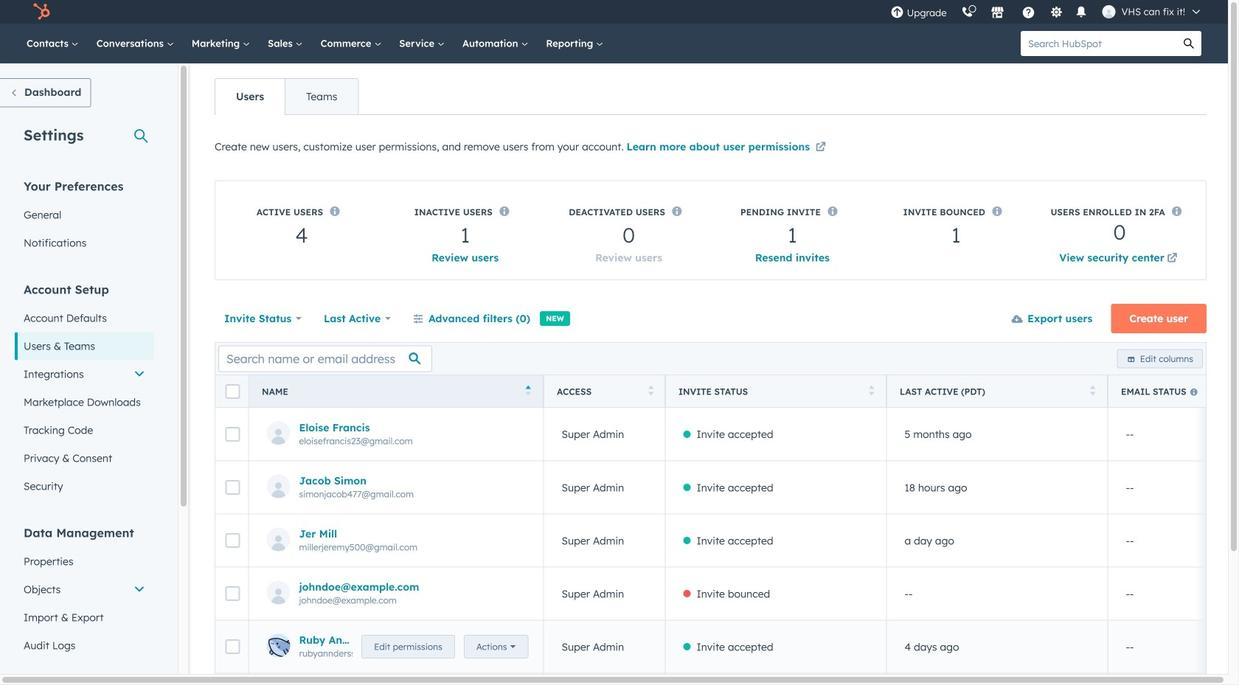 Task type: locate. For each thing, give the bounding box(es) containing it.
1 vertical spatial link opens in a new window image
[[1168, 254, 1178, 264]]

link opens in a new window image
[[816, 139, 826, 157], [1168, 250, 1178, 268]]

1 horizontal spatial press to sort. element
[[869, 386, 875, 398]]

press to sort. image
[[648, 386, 654, 396], [869, 386, 875, 396]]

2 press to sort. element from the left
[[869, 386, 875, 398]]

1 press to sort. image from the left
[[648, 386, 654, 396]]

data management element
[[15, 525, 154, 660]]

invite status element
[[666, 674, 887, 686]]

0 horizontal spatial press to sort. image
[[648, 386, 654, 396]]

press to sort. image for second press to sort. element from right
[[869, 386, 875, 396]]

menu
[[884, 0, 1211, 24]]

last active element
[[887, 674, 1108, 686]]

0 horizontal spatial link opens in a new window image
[[816, 143, 826, 153]]

press to sort. element
[[648, 386, 654, 398], [869, 386, 875, 398], [1091, 386, 1096, 398]]

link opens in a new window image
[[816, 143, 826, 153], [1168, 254, 1178, 264]]

1 horizontal spatial press to sort. image
[[869, 386, 875, 396]]

0 horizontal spatial link opens in a new window image
[[816, 139, 826, 157]]

navigation
[[215, 78, 359, 115]]

1 horizontal spatial link opens in a new window image
[[1168, 254, 1178, 264]]

0 horizontal spatial press to sort. element
[[648, 386, 654, 398]]

1 horizontal spatial link opens in a new window image
[[1168, 250, 1178, 268]]

2 press to sort. image from the left
[[869, 386, 875, 396]]

ascending sort. press to sort descending. image
[[526, 386, 531, 396]]

1 vertical spatial link opens in a new window image
[[1168, 250, 1178, 268]]

ascending sort. press to sort descending. element
[[526, 386, 531, 398]]

2 horizontal spatial press to sort. element
[[1091, 386, 1096, 398]]

name element
[[249, 674, 544, 686]]

0 vertical spatial link opens in a new window image
[[816, 143, 826, 153]]

your preferences element
[[15, 178, 154, 257]]



Task type: vqa. For each thing, say whether or not it's contained in the screenshot.
the rightmost Press To Sort. element
yes



Task type: describe. For each thing, give the bounding box(es) containing it.
terry turtle image
[[1103, 5, 1116, 18]]

access element
[[544, 674, 666, 686]]

0 vertical spatial link opens in a new window image
[[816, 139, 826, 157]]

account setup element
[[15, 282, 154, 501]]

link opens in a new window image for link opens in a new window icon to the top
[[816, 143, 826, 153]]

Search name or email address search field
[[218, 346, 432, 372]]

Search HubSpot search field
[[1021, 31, 1177, 56]]

link opens in a new window image for the bottommost link opens in a new window icon
[[1168, 254, 1178, 264]]

press to sort. image
[[1091, 386, 1096, 396]]

email status element
[[1108, 674, 1240, 686]]

1 press to sort. element from the left
[[648, 386, 654, 398]]

marketplaces image
[[991, 7, 1005, 20]]

press to sort. image for third press to sort. element from right
[[648, 386, 654, 396]]

3 press to sort. element from the left
[[1091, 386, 1096, 398]]



